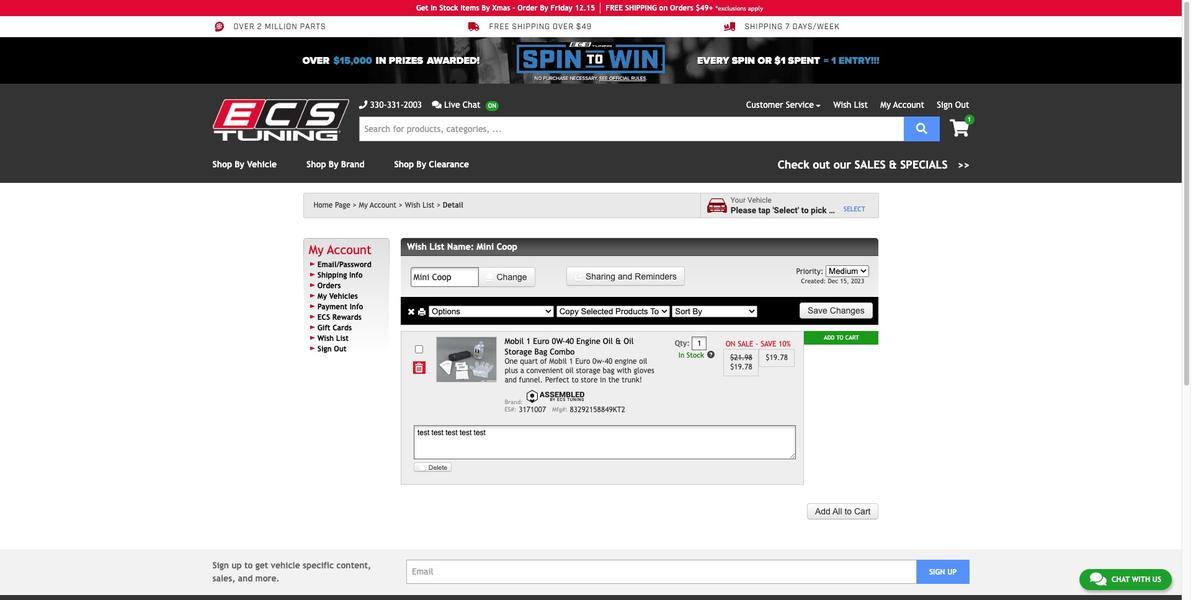Task type: describe. For each thing, give the bounding box(es) containing it.
friday
[[551, 4, 573, 12]]

perfect
[[545, 376, 569, 385]]

service
[[786, 100, 814, 110]]

1 vertical spatial info
[[350, 303, 363, 311]]

sharing and reminders button
[[566, 267, 685, 286]]

account inside 'my account email/password shipping info orders my vehicles payment info ecs rewards gift cards wish list sign out'
[[327, 242, 372, 257]]

question sign image
[[707, 351, 715, 359]]

chat with us
[[1112, 576, 1161, 584]]

white image for change
[[486, 273, 494, 282]]

see
[[599, 76, 608, 81]]

get
[[255, 561, 268, 571]]

vehicles
[[329, 292, 358, 301]]

by for shop by vehicle
[[235, 159, 244, 169]]

0 vertical spatial out
[[955, 100, 969, 110]]

83292158849kt2
[[570, 406, 625, 414]]

shipping 7 days/week
[[745, 22, 840, 32]]

created:
[[801, 278, 826, 285]]

gift
[[317, 324, 330, 332]]

please
[[731, 205, 756, 215]]

0 horizontal spatial in
[[431, 4, 437, 12]]

0 vertical spatial info
[[349, 271, 363, 280]]

order
[[518, 4, 538, 12]]

2003
[[404, 100, 422, 110]]

es#: 3171007 mfg#: 83292158849kt2
[[505, 406, 625, 414]]

entry!!!
[[839, 54, 879, 67]]

payment
[[317, 303, 347, 311]]

on
[[726, 340, 735, 349]]

clearance
[[429, 159, 469, 169]]

1 horizontal spatial in
[[679, 351, 684, 360]]

1 vertical spatial wish list
[[405, 201, 434, 210]]

$49+
[[696, 4, 713, 12]]

sign up
[[929, 568, 957, 577]]

tap
[[758, 205, 771, 215]]

330-
[[370, 100, 387, 110]]

over for over 2 million parts
[[234, 22, 255, 32]]

shop for shop by clearance
[[394, 159, 414, 169]]

sales & specials
[[855, 158, 948, 171]]

orders inside 'my account email/password shipping info orders my vehicles payment info ecs rewards gift cards wish list sign out'
[[317, 282, 341, 290]]

1 vertical spatial euro
[[575, 357, 590, 366]]

pick
[[811, 205, 827, 215]]

payment info link
[[317, 303, 363, 311]]

bag
[[534, 347, 547, 356]]

my up sales & specials link
[[880, 100, 891, 110]]

items
[[460, 4, 479, 12]]

by for shop by brand
[[329, 159, 339, 169]]

combo
[[550, 347, 575, 356]]

home page
[[314, 201, 350, 210]]

and inside sign up to get vehicle specific content, sales, and more.
[[238, 574, 253, 584]]

mini
[[477, 241, 494, 252]]

wish inside 'my account email/password shipping info orders my vehicles payment info ecs rewards gift cards wish list sign out'
[[317, 334, 334, 343]]

up for sign up to get vehicle specific content, sales, and more.
[[232, 561, 242, 571]]

2 oil from the left
[[624, 337, 634, 346]]

sign for sign out
[[937, 100, 953, 110]]

'select'
[[773, 205, 799, 215]]

your vehicle please tap 'select' to pick a vehicle
[[731, 196, 862, 215]]

1 horizontal spatial mobil
[[549, 357, 567, 366]]

out inside 'my account email/password shipping info orders my vehicles payment info ecs rewards gift cards wish list sign out'
[[334, 345, 346, 353]]

my account for page
[[359, 201, 396, 210]]

0 vertical spatial cart
[[845, 335, 859, 342]]

change
[[494, 272, 527, 282]]

select
[[844, 205, 865, 213]]

convenient
[[526, 367, 563, 375]]

comments image
[[432, 101, 442, 109]]

qty:
[[675, 339, 690, 348]]

live
[[444, 100, 460, 110]]

comments image
[[1090, 572, 1107, 587]]

mobil 1 euro 0w-40 engine oil & oil storage bag combo one quart of mobil 1 euro 0w-40 engine oil plus a convenient oil storage bag with gloves and funnel. perfect to store in the trunk!
[[505, 337, 654, 385]]

1 horizontal spatial sign out link
[[937, 100, 969, 110]]

over for over $15,000 in prizes
[[302, 54, 330, 67]]

add for add all to cart
[[815, 507, 831, 517]]

sales,
[[212, 574, 235, 584]]

1 horizontal spatial orders
[[670, 4, 693, 12]]

dec
[[828, 278, 838, 285]]

1 horizontal spatial &
[[889, 158, 897, 171]]

1 vertical spatial wish list link
[[405, 201, 441, 210]]

a inside your vehicle please tap 'select' to pick a vehicle
[[829, 205, 833, 215]]

to inside your vehicle please tap 'select' to pick a vehicle
[[801, 205, 809, 215]]

1 right =
[[831, 54, 836, 67]]

my vehicles link
[[317, 292, 358, 301]]

by left xmas
[[482, 4, 490, 12]]

and inside sharing and reminders button
[[618, 272, 632, 282]]

over
[[553, 22, 574, 32]]

white image for sharing and reminders
[[574, 273, 583, 282]]

my account email/password shipping info orders my vehicles payment info ecs rewards gift cards wish list sign out
[[309, 242, 372, 353]]

spent
[[788, 54, 820, 67]]

in stock
[[679, 351, 704, 360]]

2 vertical spatial my account link
[[309, 242, 372, 257]]

to inside sign up to get vehicle specific content, sales, and more.
[[244, 561, 253, 571]]

email/password
[[317, 260, 371, 269]]

sales
[[855, 158, 886, 171]]

specials
[[900, 158, 948, 171]]

necessary.
[[570, 76, 598, 81]]

Email email field
[[406, 560, 917, 585]]

shop by vehicle link
[[212, 159, 277, 169]]

to inside mobil 1 euro 0w-40 engine oil & oil storage bag combo one quart of mobil 1 euro 0w-40 engine oil plus a convenient oil storage bag with gloves and funnel. perfect to store in the trunk!
[[572, 376, 579, 385]]

of
[[540, 357, 547, 366]]

Search text field
[[359, 117, 904, 141]]

with inside mobil 1 euro 0w-40 engine oil & oil storage bag combo one quart of mobil 1 euro 0w-40 engine oil plus a convenient oil storage bag with gloves and funnel. perfect to store in the trunk!
[[617, 367, 631, 375]]

shipping info link
[[317, 271, 363, 280]]

.
[[646, 76, 647, 81]]

gift cards link
[[317, 324, 352, 332]]

shipping
[[512, 22, 550, 32]]

search image
[[916, 123, 927, 134]]

1 horizontal spatial stock
[[687, 351, 704, 360]]

1 vertical spatial $19.78
[[730, 363, 752, 372]]

free ship ping on orders $49+ *exclusions apply
[[606, 4, 763, 12]]

assembled by ecs - corporate logo image
[[525, 389, 587, 404]]

customer service
[[746, 100, 814, 110]]

home
[[314, 201, 333, 210]]

add to cart link
[[804, 332, 879, 345]]

list left detail
[[423, 201, 434, 210]]

cart inside button
[[854, 507, 871, 517]]

0 vertical spatial wish list link
[[833, 100, 868, 110]]

brand:
[[505, 399, 525, 406]]

no purchase necessary. see official rules .
[[535, 76, 647, 81]]

ping
[[641, 4, 657, 12]]

prizes
[[389, 54, 423, 67]]

free shipping over $49 link
[[468, 21, 592, 32]]

apply
[[748, 5, 763, 11]]

specific
[[303, 561, 334, 571]]

sign up button
[[917, 560, 969, 585]]

& inside mobil 1 euro 0w-40 engine oil & oil storage bag combo one quart of mobil 1 euro 0w-40 engine oil plus a convenient oil storage bag with gloves and funnel. perfect to store in the trunk!
[[615, 337, 621, 346]]

shop for shop by vehicle
[[212, 159, 232, 169]]

and inside mobil 1 euro 0w-40 engine oil & oil storage bag combo one quart of mobil 1 euro 0w-40 engine oil plus a convenient oil storage bag with gloves and funnel. perfect to store in the trunk!
[[505, 376, 517, 385]]

ecs rewards link
[[317, 313, 362, 322]]

shipping inside "link"
[[745, 22, 783, 32]]

home page link
[[314, 201, 357, 210]]

0 horizontal spatial in
[[376, 54, 386, 67]]

official
[[609, 76, 630, 81]]

engine
[[576, 337, 600, 346]]

list down entry!!!
[[854, 100, 868, 110]]

every spin or $1 spent = 1 entry!!!
[[697, 54, 879, 67]]

shop by vehicle
[[212, 159, 277, 169]]

store
[[581, 376, 598, 385]]

0 horizontal spatial euro
[[533, 337, 549, 346]]

2 vertical spatial wish list link
[[317, 334, 349, 343]]

customer service button
[[746, 99, 821, 112]]

es#3171007 - 83292158849kt2 - mobil 1 euro 0w-40 engine oil & oil storage bag combo - one quart of mobil 1 euro 0w-40 engine oil plus a convenient oil storage bag with gloves and funnel. perfect to store in the trunk! - assembled by ecs - mini image
[[436, 337, 497, 383]]

sale
[[738, 340, 753, 349]]

free
[[606, 4, 623, 12]]

1 horizontal spatial 40
[[605, 357, 613, 366]]

1 link
[[940, 115, 974, 138]]

0 horizontal spatial mobil
[[505, 337, 524, 346]]

0 horizontal spatial 40
[[565, 337, 574, 346]]

million
[[265, 22, 298, 32]]

shipping inside 'my account email/password shipping info orders my vehicles payment info ecs rewards gift cards wish list sign out'
[[317, 271, 347, 280]]



Task type: locate. For each thing, give the bounding box(es) containing it.
shipping up orders link
[[317, 271, 347, 280]]

account up search icon
[[893, 100, 924, 110]]

2 vertical spatial account
[[327, 242, 372, 257]]

vehicle inside sign up to get vehicle specific content, sales, and more.
[[271, 561, 300, 571]]

white image inside sharing and reminders button
[[574, 273, 583, 282]]

sign for sign up
[[929, 568, 945, 577]]

and right sales,
[[238, 574, 253, 584]]

a
[[829, 205, 833, 215], [520, 367, 524, 375]]

1 white image from the left
[[574, 273, 583, 282]]

wish down gift
[[317, 334, 334, 343]]

account up email/password link
[[327, 242, 372, 257]]

oil up gloves
[[639, 357, 647, 366]]

1 vertical spatial a
[[520, 367, 524, 375]]

10%
[[779, 340, 791, 349]]

$1
[[774, 54, 786, 67]]

my account link up email/password
[[309, 242, 372, 257]]

one
[[505, 357, 518, 366]]

by down ecs tuning image
[[235, 159, 244, 169]]

0 horizontal spatial sign out link
[[317, 345, 346, 353]]

orders up my vehicles link
[[317, 282, 341, 290]]

over left 2
[[234, 22, 255, 32]]

add inside button
[[815, 507, 831, 517]]

0 vertical spatial &
[[889, 158, 897, 171]]

0 horizontal spatial vehicle
[[271, 561, 300, 571]]

wish list link down entry!!!
[[833, 100, 868, 110]]

over down parts
[[302, 54, 330, 67]]

in right 'get'
[[431, 4, 437, 12]]

1 horizontal spatial euro
[[575, 357, 590, 366]]

1 vertical spatial mobil
[[549, 357, 567, 366]]

info up rewards
[[350, 303, 363, 311]]

$21.98
[[730, 354, 752, 362]]

my down orders link
[[317, 292, 327, 301]]

wish left the 'name:'
[[407, 241, 427, 252]]

to right all
[[845, 507, 852, 517]]

by left the clearance
[[416, 159, 426, 169]]

1 up storage
[[526, 337, 531, 346]]

up inside sign up to get vehicle specific content, sales, and more.
[[232, 561, 242, 571]]

0 vertical spatial wish list
[[833, 100, 868, 110]]

list
[[854, 100, 868, 110], [423, 201, 434, 210], [429, 241, 444, 252], [336, 334, 349, 343]]

0 vertical spatial a
[[829, 205, 833, 215]]

0 vertical spatial account
[[893, 100, 924, 110]]

0 vertical spatial and
[[618, 272, 632, 282]]

0 vertical spatial oil
[[639, 357, 647, 366]]

wish list left detail
[[405, 201, 434, 210]]

rewards
[[332, 313, 362, 322]]

0 vertical spatial in
[[376, 54, 386, 67]]

list inside 'my account email/password shipping info orders my vehicles payment info ecs rewards gift cards wish list sign out'
[[336, 334, 349, 343]]

1 horizontal spatial out
[[955, 100, 969, 110]]

my account link up search icon
[[880, 100, 924, 110]]

0 vertical spatial my account link
[[880, 100, 924, 110]]

euro
[[533, 337, 549, 346], [575, 357, 590, 366]]

cart right to
[[845, 335, 859, 342]]

no
[[535, 76, 542, 81]]

my account link for sign out
[[880, 100, 924, 110]]

shop for shop by brand
[[307, 159, 326, 169]]

1 horizontal spatial up
[[947, 568, 957, 577]]

chat right comments image at the right bottom
[[1112, 576, 1130, 584]]

0 horizontal spatial wish list link
[[317, 334, 349, 343]]

1 horizontal spatial shop
[[307, 159, 326, 169]]

vehicle
[[247, 159, 277, 169], [748, 196, 772, 205]]

print this list image
[[418, 308, 426, 317]]

vehicle inside your vehicle please tap 'select' to pick a vehicle
[[835, 205, 862, 215]]

up
[[232, 561, 242, 571], [947, 568, 957, 577]]

funnel.
[[519, 376, 543, 385]]

with left us
[[1132, 576, 1150, 584]]

1 shop from the left
[[212, 159, 232, 169]]

in inside mobil 1 euro 0w-40 engine oil & oil storage bag combo one quart of mobil 1 euro 0w-40 engine oil plus a convenient oil storage bag with gloves and funnel. perfect to store in the trunk!
[[600, 376, 606, 385]]

1 vertical spatial account
[[370, 201, 396, 210]]

$19.78 down "save 10%"
[[766, 354, 788, 362]]

info
[[349, 271, 363, 280], [350, 303, 363, 311]]

to left the store
[[572, 376, 579, 385]]

over $15,000 in prizes
[[302, 54, 423, 67]]

my account
[[880, 100, 924, 110], [359, 201, 396, 210]]

wish list name: mini coop
[[407, 241, 517, 252]]

0 vertical spatial my account
[[880, 100, 924, 110]]

the
[[608, 376, 619, 385]]

oil right "engine"
[[603, 337, 613, 346]]

gloves
[[634, 367, 654, 375]]

select link
[[844, 205, 865, 214]]

oil up perfect
[[565, 367, 574, 375]]

out down the cards
[[334, 345, 346, 353]]

account for wish list
[[370, 201, 396, 210]]

0 vertical spatial $19.78
[[766, 354, 788, 362]]

up inside button
[[947, 568, 957, 577]]

sign inside button
[[929, 568, 945, 577]]

in left prizes
[[376, 54, 386, 67]]

vehicle up tap on the top of the page
[[748, 196, 772, 205]]

xmas
[[492, 4, 510, 12]]

delete this list image
[[407, 308, 416, 317]]

1 horizontal spatial in
[[600, 376, 606, 385]]

email/password link
[[317, 260, 371, 269]]

0 vertical spatial orders
[[670, 4, 693, 12]]

sign inside 'my account email/password shipping info orders my vehicles payment info ecs rewards gift cards wish list sign out'
[[317, 345, 332, 353]]

a inside mobil 1 euro 0w-40 engine oil & oil storage bag combo one quart of mobil 1 euro 0w-40 engine oil plus a convenient oil storage bag with gloves and funnel. perfect to store in the trunk!
[[520, 367, 524, 375]]

$19.78 down $21.98
[[730, 363, 752, 372]]

2 horizontal spatial wish list link
[[833, 100, 868, 110]]

white image
[[574, 273, 583, 282], [486, 273, 494, 282]]

ecs tuning 'spin to win' contest logo image
[[517, 42, 665, 73]]

white image left the sharing
[[574, 273, 583, 282]]

sign out link down the gift cards link
[[317, 345, 346, 353]]

1 oil from the left
[[603, 337, 613, 346]]

to left pick
[[801, 205, 809, 215]]

by left "brand"
[[329, 159, 339, 169]]

1 vertical spatial vehicle
[[271, 561, 300, 571]]

2 vertical spatial and
[[238, 574, 253, 584]]

trunk!
[[622, 376, 642, 385]]

to
[[801, 205, 809, 215], [572, 376, 579, 385], [845, 507, 852, 517], [244, 561, 253, 571]]

add left all
[[815, 507, 831, 517]]

& right sales
[[889, 158, 897, 171]]

0 horizontal spatial up
[[232, 561, 242, 571]]

oil
[[639, 357, 647, 366], [565, 367, 574, 375]]

plus
[[505, 367, 518, 375]]

40 up 'bag'
[[605, 357, 613, 366]]

1 vertical spatial shipping
[[317, 271, 347, 280]]

with
[[617, 367, 631, 375], [1132, 576, 1150, 584]]

1 vertical spatial chat
[[1112, 576, 1130, 584]]

0 vertical spatial vehicle
[[835, 205, 862, 215]]

1 horizontal spatial shipping
[[745, 22, 783, 32]]

out up 1 link
[[955, 100, 969, 110]]

wish left detail
[[405, 201, 420, 210]]

1 vertical spatial oil
[[565, 367, 574, 375]]

created: dec 15, 2023
[[801, 278, 864, 285]]

None checkbox
[[415, 345, 423, 353]]

shop by clearance link
[[394, 159, 469, 169]]

wish right the 'service'
[[833, 100, 851, 110]]

my account link right the page
[[359, 201, 403, 210]]

white image down the mini
[[486, 273, 494, 282]]

brand
[[341, 159, 365, 169]]

more.
[[255, 574, 280, 584]]

3 shop from the left
[[394, 159, 414, 169]]

0 vertical spatial over
[[234, 22, 255, 32]]

live chat link
[[432, 99, 499, 112]]

1 horizontal spatial oil
[[624, 337, 634, 346]]

my right the page
[[359, 201, 368, 210]]

330-331-2003
[[370, 100, 422, 110]]

1 vertical spatial my account link
[[359, 201, 403, 210]]

0 horizontal spatial white image
[[486, 273, 494, 282]]

up for sign up
[[947, 568, 957, 577]]

0 horizontal spatial shop
[[212, 159, 232, 169]]

1 vertical spatial my account
[[359, 201, 396, 210]]

0 horizontal spatial oil
[[603, 337, 613, 346]]

engine
[[615, 357, 637, 366]]

0 vertical spatial vehicle
[[247, 159, 277, 169]]

sign out link
[[937, 100, 969, 110], [317, 345, 346, 353]]

white image inside change button
[[486, 273, 494, 282]]

wish list link down the gift cards link
[[317, 334, 349, 343]]

1 vertical spatial out
[[334, 345, 346, 353]]

add for add to cart
[[824, 335, 835, 342]]

0w-
[[552, 337, 565, 346]]

with down engine
[[617, 367, 631, 375]]

1 horizontal spatial over
[[302, 54, 330, 67]]

1 horizontal spatial chat
[[1112, 576, 1130, 584]]

stock left question sign icon at the right of the page
[[687, 351, 704, 360]]

1 down combo
[[569, 357, 573, 366]]

0 horizontal spatial chat
[[463, 100, 481, 110]]

1 down sign out
[[968, 116, 971, 123]]

None submit
[[800, 303, 873, 319]]

stock left "items"
[[439, 4, 458, 12]]

1 vertical spatial with
[[1132, 576, 1150, 584]]

info down email/password
[[349, 271, 363, 280]]

a right pick
[[829, 205, 833, 215]]

40 up combo
[[565, 337, 574, 346]]

0 horizontal spatial a
[[520, 367, 524, 375]]

sharing
[[586, 272, 616, 282]]

0 vertical spatial chat
[[463, 100, 481, 110]]

vehicle down ecs tuning image
[[247, 159, 277, 169]]

0 horizontal spatial vehicle
[[247, 159, 277, 169]]

shipping down apply
[[745, 22, 783, 32]]

purchase
[[543, 76, 568, 81]]

add all to cart
[[815, 507, 871, 517]]

orders right on
[[670, 4, 693, 12]]

0 horizontal spatial stock
[[439, 4, 458, 12]]

1 horizontal spatial a
[[829, 205, 833, 215]]

0 vertical spatial stock
[[439, 4, 458, 12]]

list left the 'name:'
[[429, 241, 444, 252]]

1 vertical spatial in
[[600, 376, 606, 385]]

a right plus
[[520, 367, 524, 375]]

0 vertical spatial sign out link
[[937, 100, 969, 110]]

delete button
[[414, 463, 452, 472]]

1 horizontal spatial my account
[[880, 100, 924, 110]]

on
[[659, 4, 668, 12]]

euro up storage at the bottom of page
[[575, 357, 590, 366]]

and right the sharing
[[618, 272, 632, 282]]

bag
[[603, 367, 615, 375]]

coop
[[497, 241, 517, 252]]

1 horizontal spatial vehicle
[[748, 196, 772, 205]]

euro up bag
[[533, 337, 549, 346]]

by for shop by clearance
[[416, 159, 426, 169]]

vehicle right pick
[[835, 205, 862, 215]]

2 horizontal spatial and
[[618, 272, 632, 282]]

cart right all
[[854, 507, 871, 517]]

2 shop from the left
[[307, 159, 326, 169]]

wish list link left detail
[[405, 201, 441, 210]]

0 horizontal spatial oil
[[565, 367, 574, 375]]

add
[[824, 335, 835, 342], [815, 507, 831, 517]]

storage
[[576, 367, 601, 375]]

0 vertical spatial mobil
[[505, 337, 524, 346]]

free
[[489, 22, 510, 32]]

1 horizontal spatial wish list link
[[405, 201, 441, 210]]

chat
[[463, 100, 481, 110], [1112, 576, 1130, 584]]

1 vertical spatial &
[[615, 337, 621, 346]]

1 horizontal spatial with
[[1132, 576, 1150, 584]]

1 horizontal spatial vehicle
[[835, 205, 862, 215]]

sign out
[[937, 100, 969, 110]]

1 vertical spatial sign out link
[[317, 345, 346, 353]]

0 vertical spatial euro
[[533, 337, 549, 346]]

account
[[893, 100, 924, 110], [370, 201, 396, 210], [327, 242, 372, 257]]

2 white image from the left
[[486, 273, 494, 282]]

0 vertical spatial add
[[824, 335, 835, 342]]

white image
[[418, 463, 427, 472]]

my account right the page
[[359, 201, 396, 210]]

1 vertical spatial cart
[[854, 507, 871, 517]]

ecs tuning image
[[212, 99, 349, 141]]

reminders
[[635, 272, 677, 282]]

shop by brand link
[[307, 159, 365, 169]]

to left get at the bottom left of page
[[244, 561, 253, 571]]

change button
[[477, 267, 535, 287]]

1 horizontal spatial $19.78
[[766, 354, 788, 362]]

0 horizontal spatial wish list
[[405, 201, 434, 210]]

wish list link
[[833, 100, 868, 110], [405, 201, 441, 210], [317, 334, 349, 343]]

stock
[[439, 4, 458, 12], [687, 351, 704, 360]]

1 horizontal spatial and
[[505, 376, 517, 385]]

in
[[376, 54, 386, 67], [600, 376, 606, 385]]

1 vertical spatial orders
[[317, 282, 341, 290]]

in down qty:
[[679, 351, 684, 360]]

1 vertical spatial in
[[679, 351, 684, 360]]

delete
[[429, 464, 447, 472]]

add all to cart button
[[807, 504, 879, 520]]

account right the page
[[370, 201, 396, 210]]

my account for list
[[880, 100, 924, 110]]

12.15
[[575, 4, 595, 12]]

rules
[[631, 76, 646, 81]]

in down 'bag'
[[600, 376, 606, 385]]

storage
[[505, 347, 532, 356]]

None text field
[[414, 425, 796, 460]]

sign for sign up to get vehicle specific content, sales, and more.
[[212, 561, 229, 571]]

add left to
[[824, 335, 835, 342]]

my up email/password
[[309, 242, 324, 257]]

chat with us link
[[1079, 570, 1172, 591]]

my account up search icon
[[880, 100, 924, 110]]

1 vertical spatial stock
[[687, 351, 704, 360]]

or
[[758, 54, 772, 67]]

shopping cart image
[[950, 120, 969, 137]]

3171007
[[519, 406, 546, 414]]

1 vertical spatial vehicle
[[748, 196, 772, 205]]

phone image
[[359, 101, 368, 109]]

vehicle up more.
[[271, 561, 300, 571]]

wish list down entry!!!
[[833, 100, 868, 110]]

1 horizontal spatial wish list
[[833, 100, 868, 110]]

sign inside sign up to get vehicle specific content, sales, and more.
[[212, 561, 229, 571]]

1 vertical spatial over
[[302, 54, 330, 67]]

list down the cards
[[336, 334, 349, 343]]

0 horizontal spatial &
[[615, 337, 621, 346]]

free shipping over $49
[[489, 22, 592, 32]]

0 horizontal spatial and
[[238, 574, 253, 584]]

sign out link up 1 link
[[937, 100, 969, 110]]

to inside button
[[845, 507, 852, 517]]

orders
[[670, 4, 693, 12], [317, 282, 341, 290]]

vehicle inside your vehicle please tap 'select' to pick a vehicle
[[748, 196, 772, 205]]

1 horizontal spatial oil
[[639, 357, 647, 366]]

mobil up storage
[[505, 337, 524, 346]]

chat right 'live'
[[463, 100, 481, 110]]

1 vertical spatial add
[[815, 507, 831, 517]]

my account link for wish list
[[359, 201, 403, 210]]

by right order
[[540, 4, 548, 12]]

0 horizontal spatial with
[[617, 367, 631, 375]]

None text field
[[410, 267, 479, 287], [692, 337, 707, 351], [410, 267, 479, 287], [692, 337, 707, 351]]

account for sign out
[[893, 100, 924, 110]]

cards
[[333, 324, 352, 332]]

mobil down combo
[[549, 357, 567, 366]]

*exclusions apply link
[[716, 3, 763, 13]]

$21.98 $19.78
[[730, 354, 752, 372]]

oil up engine
[[624, 337, 634, 346]]

& up engine
[[615, 337, 621, 346]]

0w-
[[593, 357, 605, 366]]

and down plus
[[505, 376, 517, 385]]

oil
[[603, 337, 613, 346], [624, 337, 634, 346]]



Task type: vqa. For each thing, say whether or not it's contained in the screenshot.
30mm
no



